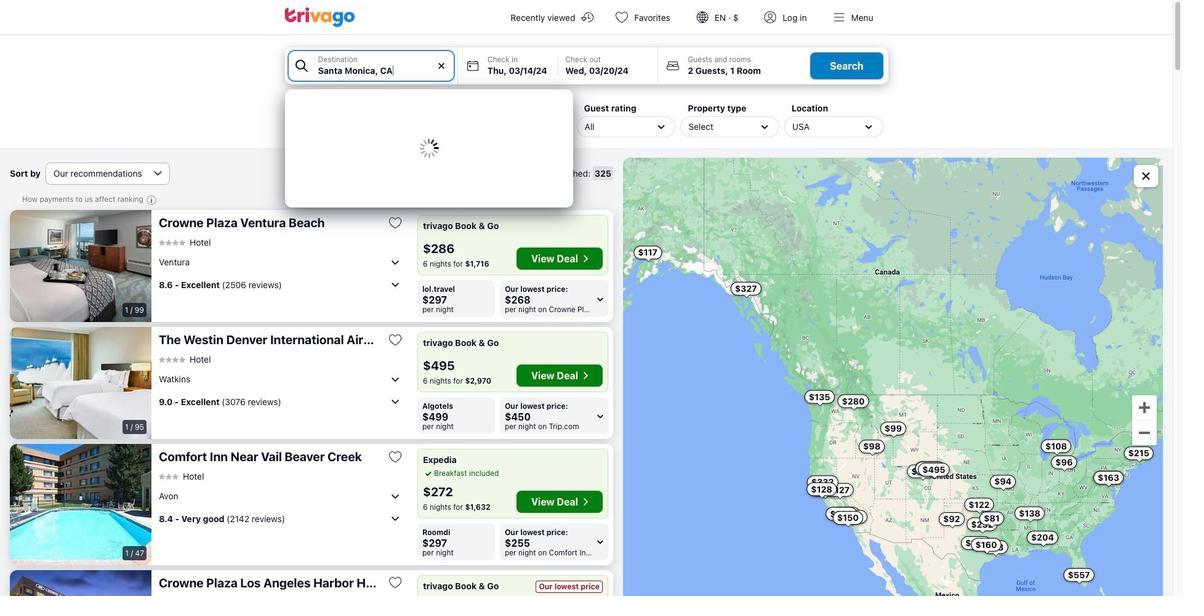 Task type: describe. For each thing, give the bounding box(es) containing it.
Where to? search field
[[318, 64, 450, 77]]

map region
[[623, 158, 1163, 596]]

trivago logo image
[[285, 7, 355, 27]]

the westin denver international airport, (watkins, usa) image
[[10, 327, 152, 439]]



Task type: locate. For each thing, give the bounding box(es) containing it.
None field
[[285, 47, 573, 208]]

clear image
[[436, 60, 447, 71]]

comfort inn near vail beaver creek, (avon, usa) image
[[10, 444, 152, 565]]

crowne plaza ventura beach, (ventura, usa) image
[[10, 210, 152, 322]]

crowne plaza los angeles harbor hotel, (san pedro, usa) image
[[10, 570, 152, 596]]



Task type: vqa. For each thing, say whether or not it's contained in the screenshot.
Jamming Tunes image
no



